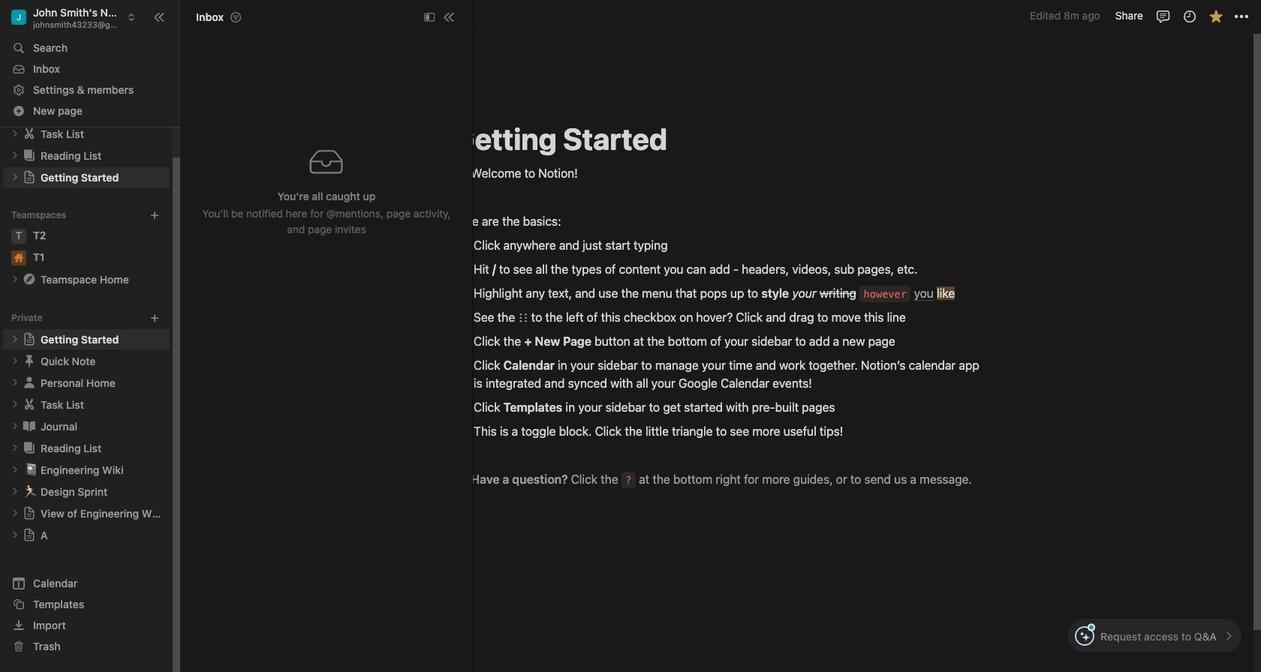 Task type: describe. For each thing, give the bounding box(es) containing it.
t image
[[11, 229, 26, 244]]

3 open image from the top
[[11, 357, 20, 366]]

1 open image from the top
[[11, 173, 20, 182]]

turn on panel mode image
[[424, 12, 435, 22]]

change page icon image for 5th open icon from the bottom
[[22, 354, 37, 369]]

favorited image
[[1208, 9, 1223, 24]]

5 open image from the top
[[11, 444, 20, 453]]

6 open image from the top
[[11, 466, 20, 475]]

change page icon image for seventh open icon from the top of the page
[[23, 529, 36, 542]]

change page icon image for sixth open image from the bottom
[[22, 148, 37, 163]]

3 open image from the top
[[11, 275, 20, 284]]

change page icon image for 2nd open icon from the top of the page
[[23, 333, 36, 346]]

7 open image from the top
[[11, 509, 20, 518]]

change page icon image for 4th open image from the bottom of the page
[[22, 419, 37, 434]]

add a page image
[[149, 313, 160, 323]]

7 open image from the top
[[11, 531, 20, 540]]

change page icon image for seventh open image from the bottom
[[22, 126, 37, 141]]

2 open image from the top
[[11, 335, 20, 344]]

4 open image from the top
[[11, 422, 20, 431]]

change page icon image for 5th open image from the top
[[22, 441, 37, 456]]

close inbox image
[[443, 11, 455, 23]]

new teamspace image
[[149, 210, 160, 221]]

updates image
[[1182, 9, 1197, 24]]



Task type: locate. For each thing, give the bounding box(es) containing it.
change page icon image for 3rd open icon from the bottom
[[22, 397, 37, 412]]

change page icon image for fifth open image from the bottom
[[22, 272, 37, 287]]

5 open image from the top
[[11, 400, 20, 409]]

6 open image from the top
[[11, 487, 20, 496]]

📓 image
[[24, 461, 38, 478]]

close sidebar image
[[153, 11, 165, 23]]

4 open image from the top
[[11, 379, 20, 388]]

🏃 image
[[24, 483, 38, 500]]

change page icon image for seventh open icon from the bottom of the page
[[23, 171, 36, 184]]

change page icon image for first open image from the bottom
[[23, 507, 36, 521]]

comments image
[[1156, 9, 1171, 24]]

open image
[[11, 173, 20, 182], [11, 335, 20, 344], [11, 357, 20, 366], [11, 379, 20, 388], [11, 400, 20, 409], [11, 466, 20, 475], [11, 531, 20, 540]]

open image
[[11, 129, 20, 138], [11, 151, 20, 160], [11, 275, 20, 284], [11, 422, 20, 431], [11, 444, 20, 453], [11, 487, 20, 496], [11, 509, 20, 518]]

1 open image from the top
[[11, 129, 20, 138]]

2 open image from the top
[[11, 151, 20, 160]]

change page icon image for fourth open icon from the top
[[22, 376, 37, 391]]

change page icon image
[[22, 126, 37, 141], [22, 148, 37, 163], [23, 171, 36, 184], [22, 272, 37, 287], [23, 333, 36, 346], [22, 354, 37, 369], [22, 376, 37, 391], [22, 397, 37, 412], [22, 419, 37, 434], [22, 441, 37, 456], [23, 507, 36, 521], [23, 529, 36, 542]]

filter notifications image
[[230, 11, 242, 23]]



Task type: vqa. For each thing, say whether or not it's contained in the screenshot.
first tab from left
no



